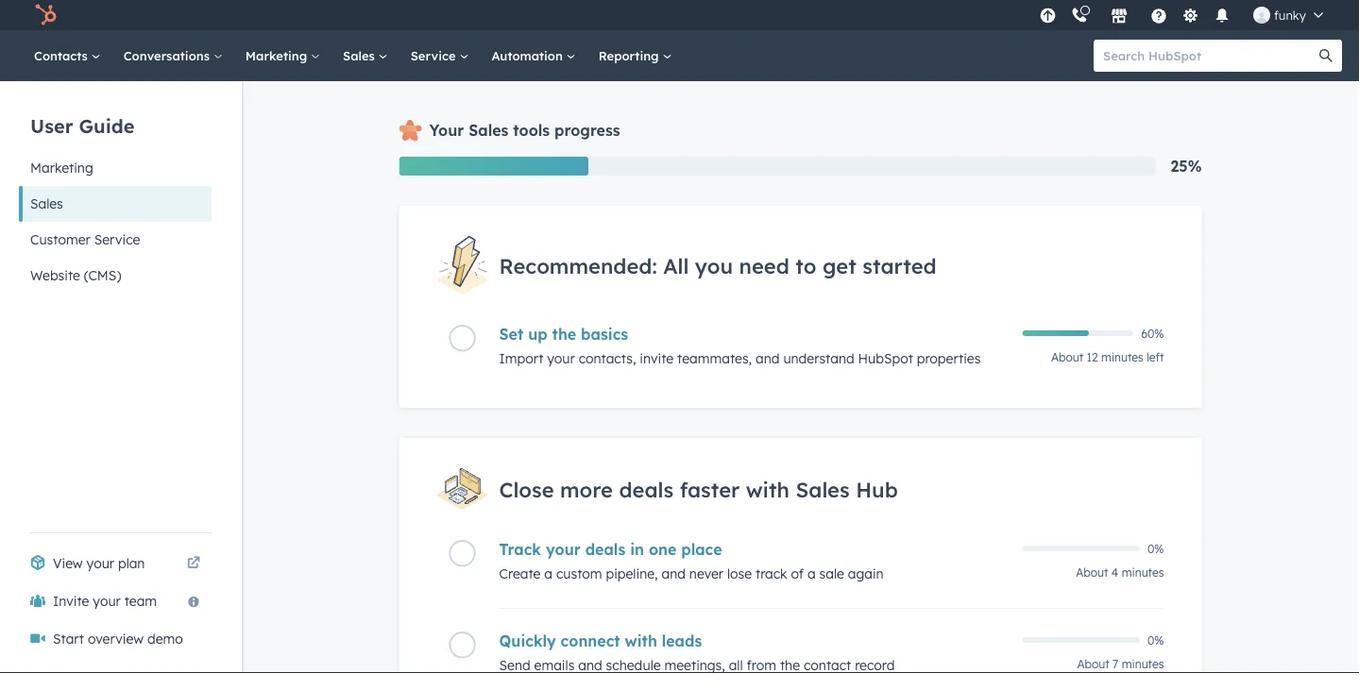 Task type: describe. For each thing, give the bounding box(es) containing it.
search button
[[1310, 40, 1343, 72]]

start overview demo
[[53, 631, 183, 648]]

your
[[429, 121, 464, 140]]

minutes for place
[[1122, 566, 1164, 580]]

need
[[739, 253, 790, 279]]

sales left the hub
[[796, 477, 850, 503]]

set up the basics button
[[499, 325, 1011, 344]]

your for plan
[[87, 556, 114, 572]]

track your deals in one place button
[[499, 540, 1011, 559]]

reporting
[[599, 48, 663, 63]]

your inside set up the basics import your contacts, invite teammates, and understand hubspot properties
[[547, 351, 575, 367]]

deals for more
[[619, 477, 674, 503]]

settings link
[[1179, 5, 1203, 25]]

one
[[649, 540, 677, 559]]

60%
[[1141, 327, 1164, 341]]

more
[[560, 477, 613, 503]]

0% for quickly connect with leads
[[1148, 634, 1164, 648]]

(cms)
[[84, 267, 121, 284]]

notifications image
[[1214, 9, 1231, 26]]

hubspot image
[[34, 4, 57, 26]]

quickly
[[499, 632, 556, 651]]

plan
[[118, 556, 145, 572]]

service link
[[399, 30, 480, 81]]

create
[[499, 566, 541, 583]]

started
[[863, 253, 937, 279]]

quickly connect with leads
[[499, 632, 702, 651]]

4
[[1112, 566, 1119, 580]]

to
[[796, 253, 817, 279]]

invite
[[53, 593, 89, 610]]

0 vertical spatial marketing
[[245, 48, 311, 63]]

sales right marketing link
[[343, 48, 379, 63]]

calling icon button
[[1064, 3, 1096, 28]]

upgrade link
[[1036, 5, 1060, 25]]

conversations
[[123, 48, 213, 63]]

guide
[[79, 114, 135, 137]]

sales button
[[19, 186, 212, 222]]

minutes for your
[[1102, 351, 1144, 365]]

understand
[[784, 351, 855, 367]]

start overview demo link
[[19, 621, 212, 659]]

customer service button
[[19, 222, 212, 258]]

funky button
[[1242, 0, 1335, 30]]

2 a from the left
[[808, 566, 816, 583]]

funky menu
[[1034, 0, 1337, 30]]

marketing inside button
[[30, 160, 93, 176]]

set
[[499, 325, 524, 344]]

set up the basics import your contacts, invite teammates, and understand hubspot properties
[[499, 325, 981, 367]]

the
[[552, 325, 577, 344]]

lose
[[727, 566, 752, 583]]

tools
[[513, 121, 550, 140]]

teammates,
[[677, 351, 752, 367]]

contacts link
[[23, 30, 112, 81]]

funky
[[1274, 7, 1307, 23]]

automation
[[492, 48, 567, 63]]

website (cms) button
[[19, 258, 212, 294]]

about for place
[[1076, 566, 1109, 580]]

invite your team
[[53, 593, 157, 610]]

link opens in a new window image
[[187, 557, 200, 571]]

settings image
[[1182, 8, 1199, 25]]

marketing link
[[234, 30, 332, 81]]

hubspot
[[858, 351, 913, 367]]

get
[[823, 253, 857, 279]]

service inside 'button'
[[94, 231, 140, 248]]

help button
[[1143, 0, 1175, 30]]

view your plan
[[53, 556, 145, 572]]

demo
[[147, 631, 183, 648]]

track
[[756, 566, 788, 583]]

marketplaces image
[[1111, 9, 1128, 26]]

customer service
[[30, 231, 140, 248]]

up
[[528, 325, 548, 344]]

0 vertical spatial with
[[746, 477, 790, 503]]

contacts,
[[579, 351, 636, 367]]

connect
[[561, 632, 620, 651]]

Search HubSpot search field
[[1094, 40, 1326, 72]]

track your deals in one place create a custom pipeline, and never lose track of a sale again
[[499, 540, 884, 583]]



Task type: locate. For each thing, give the bounding box(es) containing it.
sales inside button
[[30, 196, 63, 212]]

quickly connect with leads button
[[499, 632, 1011, 651]]

custom
[[556, 566, 602, 583]]

reporting link
[[587, 30, 684, 81]]

left
[[1147, 351, 1164, 365]]

close more deals faster with sales hub
[[499, 477, 898, 503]]

never
[[690, 566, 724, 583]]

marketplaces button
[[1100, 0, 1139, 30]]

properties
[[917, 351, 981, 367]]

basics
[[581, 325, 628, 344]]

0 vertical spatial 0%
[[1148, 542, 1164, 556]]

track
[[499, 540, 541, 559]]

0 horizontal spatial and
[[662, 566, 686, 583]]

marketing down user
[[30, 160, 93, 176]]

your for deals
[[546, 540, 581, 559]]

and down the one
[[662, 566, 686, 583]]

sales link
[[332, 30, 399, 81]]

automation link
[[480, 30, 587, 81]]

minutes right the 4
[[1122, 566, 1164, 580]]

your inside "link"
[[87, 556, 114, 572]]

view your plan link
[[19, 545, 212, 583]]

service
[[411, 48, 460, 63], [94, 231, 140, 248]]

you
[[695, 253, 733, 279]]

0 vertical spatial service
[[411, 48, 460, 63]]

calling icon image
[[1071, 7, 1088, 24]]

your left the team
[[93, 593, 121, 610]]

with left 'leads'
[[625, 632, 657, 651]]

about 7 minutes
[[1078, 658, 1164, 672]]

0 horizontal spatial marketing
[[30, 160, 93, 176]]

deals for your
[[585, 540, 626, 559]]

your left "plan" at the left bottom
[[87, 556, 114, 572]]

1 horizontal spatial marketing
[[245, 48, 311, 63]]

0 vertical spatial and
[[756, 351, 780, 367]]

about 12 minutes left
[[1052, 351, 1164, 365]]

your sales tools progress
[[429, 121, 620, 140]]

upgrade image
[[1040, 8, 1057, 25]]

search image
[[1320, 49, 1333, 62]]

and inside track your deals in one place create a custom pipeline, and never lose track of a sale again
[[662, 566, 686, 583]]

2 vertical spatial about
[[1078, 658, 1110, 672]]

your inside button
[[93, 593, 121, 610]]

1 horizontal spatial with
[[746, 477, 790, 503]]

1 vertical spatial marketing
[[30, 160, 93, 176]]

0 horizontal spatial service
[[94, 231, 140, 248]]

1 vertical spatial about
[[1076, 566, 1109, 580]]

0 horizontal spatial a
[[545, 566, 553, 583]]

1 vertical spatial with
[[625, 632, 657, 651]]

and inside set up the basics import your contacts, invite teammates, and understand hubspot properties
[[756, 351, 780, 367]]

a right 'create'
[[545, 566, 553, 583]]

your sales tools progress progress bar
[[399, 157, 588, 176]]

0 vertical spatial deals
[[619, 477, 674, 503]]

sale
[[820, 566, 845, 583]]

about left 7
[[1078, 658, 1110, 672]]

user guide
[[30, 114, 135, 137]]

import
[[499, 351, 544, 367]]

about
[[1052, 351, 1084, 365], [1076, 566, 1109, 580], [1078, 658, 1110, 672]]

overview
[[88, 631, 144, 648]]

0% for track your deals in one place
[[1148, 542, 1164, 556]]

1 vertical spatial deals
[[585, 540, 626, 559]]

0 vertical spatial minutes
[[1102, 351, 1144, 365]]

minutes right 7
[[1122, 658, 1164, 672]]

about left the 4
[[1076, 566, 1109, 580]]

invite your team button
[[19, 583, 212, 621]]

a right of
[[808, 566, 816, 583]]

7
[[1113, 658, 1119, 672]]

marketing left sales link
[[245, 48, 311, 63]]

and down set up the basics button
[[756, 351, 780, 367]]

customer
[[30, 231, 91, 248]]

notifications button
[[1206, 0, 1239, 30]]

website (cms)
[[30, 267, 121, 284]]

1 vertical spatial minutes
[[1122, 566, 1164, 580]]

12
[[1087, 351, 1098, 365]]

service down sales button
[[94, 231, 140, 248]]

your down "the"
[[547, 351, 575, 367]]

again
[[848, 566, 884, 583]]

service right sales link
[[411, 48, 460, 63]]

invite
[[640, 351, 674, 367]]

marketing button
[[19, 150, 212, 186]]

contacts
[[34, 48, 91, 63]]

hub
[[856, 477, 898, 503]]

hubspot link
[[23, 4, 71, 26]]

your up the custom on the left bottom of page
[[546, 540, 581, 559]]

view
[[53, 556, 83, 572]]

all
[[663, 253, 689, 279]]

conversations link
[[112, 30, 234, 81]]

pipeline,
[[606, 566, 658, 583]]

close
[[499, 477, 554, 503]]

0%
[[1148, 542, 1164, 556], [1148, 634, 1164, 648]]

[object object] complete progress bar
[[1023, 331, 1089, 337]]

user
[[30, 114, 73, 137]]

2 vertical spatial minutes
[[1122, 658, 1164, 672]]

about left 12
[[1052, 351, 1084, 365]]

0% up about 7 minutes
[[1148, 634, 1164, 648]]

0 horizontal spatial with
[[625, 632, 657, 651]]

funky town image
[[1254, 7, 1271, 24]]

sales up your sales tools progress 'progress bar'
[[469, 121, 509, 140]]

start
[[53, 631, 84, 648]]

1 vertical spatial 0%
[[1148, 634, 1164, 648]]

recommended: all you need to get started
[[499, 253, 937, 279]]

deals right more at the bottom of page
[[619, 477, 674, 503]]

faster
[[680, 477, 740, 503]]

1 horizontal spatial service
[[411, 48, 460, 63]]

user guide views element
[[19, 81, 212, 294]]

1 a from the left
[[545, 566, 553, 583]]

link opens in a new window image
[[187, 553, 200, 575]]

sales up customer
[[30, 196, 63, 212]]

your for team
[[93, 593, 121, 610]]

recommended:
[[499, 253, 657, 279]]

0 vertical spatial about
[[1052, 351, 1084, 365]]

in
[[630, 540, 644, 559]]

your inside track your deals in one place create a custom pipeline, and never lose track of a sale again
[[546, 540, 581, 559]]

team
[[124, 593, 157, 610]]

deals inside track your deals in one place create a custom pipeline, and never lose track of a sale again
[[585, 540, 626, 559]]

1 horizontal spatial and
[[756, 351, 780, 367]]

help image
[[1151, 9, 1168, 26]]

place
[[681, 540, 722, 559]]

1 vertical spatial and
[[662, 566, 686, 583]]

of
[[791, 566, 804, 583]]

1 vertical spatial service
[[94, 231, 140, 248]]

deals left in
[[585, 540, 626, 559]]

about 4 minutes
[[1076, 566, 1164, 580]]

about for your
[[1052, 351, 1084, 365]]

your
[[547, 351, 575, 367], [546, 540, 581, 559], [87, 556, 114, 572], [93, 593, 121, 610]]

sales
[[343, 48, 379, 63], [469, 121, 509, 140], [30, 196, 63, 212], [796, 477, 850, 503]]

2 0% from the top
[[1148, 634, 1164, 648]]

1 horizontal spatial a
[[808, 566, 816, 583]]

25%
[[1171, 157, 1202, 176]]

minutes right 12
[[1102, 351, 1144, 365]]

1 0% from the top
[[1148, 542, 1164, 556]]

with right faster
[[746, 477, 790, 503]]

0% up about 4 minutes
[[1148, 542, 1164, 556]]

and
[[756, 351, 780, 367], [662, 566, 686, 583]]

progress
[[555, 121, 620, 140]]

website
[[30, 267, 80, 284]]



Task type: vqa. For each thing, say whether or not it's contained in the screenshot.
THE ACCOUNT in ACCOUNT DEFAULTS link
no



